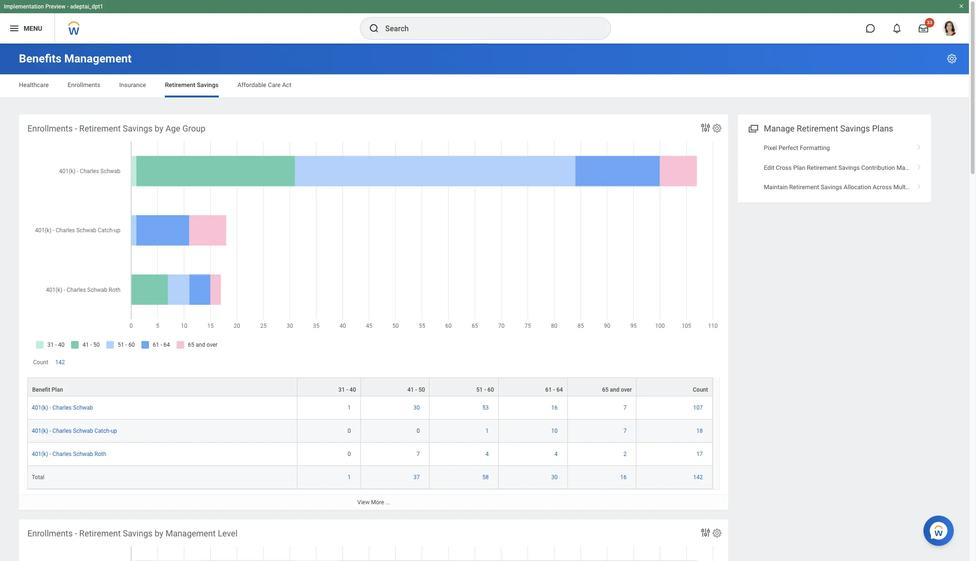 Task type: vqa. For each thing, say whether or not it's contained in the screenshot.


Task type: locate. For each thing, give the bounding box(es) containing it.
1 button up 'view more ...' link
[[348, 474, 352, 482]]

4 for first 4 button from right
[[555, 452, 558, 458]]

over
[[621, 387, 632, 394]]

2 configure and view chart data image from the top
[[700, 528, 711, 539]]

18 button
[[697, 428, 704, 435]]

7 down the over
[[624, 405, 627, 412]]

- for 51 - 60
[[484, 387, 486, 394]]

30 for rightmost 30 button
[[551, 475, 558, 481]]

1 vertical spatial charles
[[52, 428, 72, 435]]

retirement
[[165, 81, 195, 89], [79, 124, 121, 134], [797, 124, 838, 134], [807, 164, 837, 171], [789, 184, 819, 191], [79, 529, 121, 539]]

1 configure and view chart data image from the top
[[700, 122, 711, 134]]

65
[[602, 387, 609, 394]]

0 vertical spatial by
[[155, 124, 163, 134]]

1 vertical spatial 7
[[624, 428, 627, 435]]

0 horizontal spatial 30
[[413, 405, 420, 412]]

7 up 2
[[624, 428, 627, 435]]

0 vertical spatial charles
[[52, 405, 72, 412]]

edit
[[764, 164, 774, 171]]

0 vertical spatial 401(k)
[[32, 405, 48, 412]]

0 vertical spatial management
[[64, 52, 132, 65]]

142 button up benefit plan
[[55, 359, 66, 367]]

2 vertical spatial 7
[[417, 452, 420, 458]]

1 button down "31 - 40"
[[348, 405, 352, 412]]

1 vertical spatial 7 button
[[624, 428, 628, 435]]

pixel
[[764, 145, 777, 152]]

row
[[27, 378, 713, 397], [27, 397, 713, 420], [27, 420, 713, 443], [27, 443, 713, 467], [27, 467, 713, 490]]

16 down 61 - 64
[[551, 405, 558, 412]]

- for enrollments - retirement savings by age group
[[75, 124, 77, 134]]

142
[[55, 360, 65, 366], [693, 475, 703, 481]]

total element
[[32, 473, 44, 481]]

1 chevron right image from the top
[[913, 141, 926, 151]]

1 401(k) from the top
[[32, 405, 48, 412]]

30 button
[[413, 405, 421, 412], [551, 474, 559, 482]]

4 row from the top
[[27, 443, 713, 467]]

1 up 'view more ...' link
[[348, 475, 351, 481]]

schwab left roth
[[73, 452, 93, 458]]

142 up benefit plan
[[55, 360, 65, 366]]

notifications large image
[[892, 24, 902, 33]]

401(k) up 'total' element
[[32, 452, 48, 458]]

1 horizontal spatial 30
[[551, 475, 558, 481]]

affordable care act
[[238, 81, 291, 89]]

group
[[182, 124, 205, 134]]

30 for 30 button to the top
[[413, 405, 420, 412]]

2 vertical spatial 7 button
[[417, 451, 421, 459]]

4 down 10 button
[[555, 452, 558, 458]]

0 vertical spatial 142
[[55, 360, 65, 366]]

configure and view chart data image
[[700, 122, 711, 134], [700, 528, 711, 539]]

1 horizontal spatial count
[[693, 387, 708, 394]]

enrollments for enrollments
[[68, 81, 100, 89]]

savings inside enrollments - retirement savings by management level 'element'
[[123, 529, 153, 539]]

4 for 1st 4 button
[[486, 452, 489, 458]]

7 button for 16
[[624, 405, 628, 412]]

enrollments inside enrollments - retirement savings by management level 'element'
[[27, 529, 73, 539]]

401(k) down 401(k) - charles schwab
[[32, 428, 48, 435]]

3 charles from the top
[[52, 452, 72, 458]]

- inside 51 - 60 'popup button'
[[484, 387, 486, 394]]

7 button
[[624, 405, 628, 412], [624, 428, 628, 435], [417, 451, 421, 459]]

savings inside enrollments - retirement savings by age group element
[[123, 124, 153, 134]]

count up 107 button
[[693, 387, 708, 394]]

manage
[[764, 124, 795, 134]]

142 button down 17
[[693, 474, 704, 482]]

retirement savings
[[165, 81, 219, 89]]

1 vertical spatial enrollments
[[27, 124, 73, 134]]

0 button
[[348, 428, 352, 435], [417, 428, 421, 435], [348, 451, 352, 459]]

1 down "31 - 40"
[[348, 405, 351, 412]]

3 schwab from the top
[[73, 452, 93, 458]]

4 up 58 button
[[486, 452, 489, 458]]

charles down benefit plan
[[52, 405, 72, 412]]

cross
[[776, 164, 792, 171]]

view more ...
[[357, 500, 390, 506]]

chevron right image up chevron right image
[[913, 161, 926, 170]]

savings
[[197, 81, 219, 89], [123, 124, 153, 134], [840, 124, 870, 134], [838, 164, 860, 171], [821, 184, 842, 191], [123, 529, 153, 539]]

0 vertical spatial enrollments
[[68, 81, 100, 89]]

-
[[67, 3, 69, 10], [75, 124, 77, 134], [346, 387, 348, 394], [415, 387, 417, 394], [484, 387, 486, 394], [553, 387, 555, 394], [50, 405, 51, 412], [50, 428, 51, 435], [50, 452, 51, 458], [75, 529, 77, 539]]

list
[[738, 138, 943, 197]]

16 button
[[551, 405, 559, 412], [620, 474, 628, 482]]

plan inside benefit plan popup button
[[52, 387, 63, 394]]

31
[[338, 387, 345, 394]]

3 row from the top
[[27, 420, 713, 443]]

0 horizontal spatial 4 button
[[486, 451, 490, 459]]

edit cross plan retirement savings contribution maximum link
[[738, 158, 931, 178]]

1 vertical spatial chevron right image
[[913, 161, 926, 170]]

profile logan mcneil image
[[943, 21, 958, 38]]

charles
[[52, 405, 72, 412], [52, 428, 72, 435], [52, 452, 72, 458]]

1 for 30
[[348, 405, 351, 412]]

0 horizontal spatial 30 button
[[413, 405, 421, 412]]

justify image
[[9, 23, 20, 34]]

1 vertical spatial 30 button
[[551, 474, 559, 482]]

1 vertical spatial 142 button
[[693, 474, 704, 482]]

51 - 60 button
[[430, 379, 498, 397]]

2 401(k) from the top
[[32, 428, 48, 435]]

18
[[697, 428, 703, 435]]

count up benefit
[[33, 360, 48, 366]]

1 vertical spatial 401(k)
[[32, 428, 48, 435]]

charles down the 401(k) - charles schwab catch-up
[[52, 452, 72, 458]]

16
[[551, 405, 558, 412], [620, 475, 627, 481]]

31 - 40
[[338, 387, 356, 394]]

configure enrollments - retirement savings by management level image
[[712, 529, 722, 539]]

schwab left catch-
[[73, 428, 93, 435]]

7 up 37 button
[[417, 452, 420, 458]]

1
[[348, 405, 351, 412], [486, 428, 489, 435], [348, 475, 351, 481]]

401(k)
[[32, 405, 48, 412], [32, 428, 48, 435], [32, 452, 48, 458]]

chevron right image inside edit cross plan retirement savings contribution maximum link
[[913, 161, 926, 170]]

list inside benefits management main content
[[738, 138, 943, 197]]

41
[[407, 387, 414, 394]]

menu button
[[0, 13, 55, 44]]

1 horizontal spatial 16
[[620, 475, 627, 481]]

1 vertical spatial by
[[155, 529, 163, 539]]

chevron right image
[[913, 180, 926, 190]]

view more ... link
[[19, 495, 728, 511]]

by
[[155, 124, 163, 134], [155, 529, 163, 539]]

37 button
[[413, 474, 421, 482]]

41 - 50
[[407, 387, 425, 394]]

7 for 10
[[624, 428, 627, 435]]

7 button up 37 button
[[417, 451, 421, 459]]

tab list
[[9, 75, 960, 98]]

1 button down "53" "button"
[[486, 428, 490, 435]]

2 vertical spatial 1
[[348, 475, 351, 481]]

0 horizontal spatial 142 button
[[55, 359, 66, 367]]

0 vertical spatial 7
[[624, 405, 627, 412]]

management
[[64, 52, 132, 65], [166, 529, 216, 539]]

chevron right image
[[913, 141, 926, 151], [913, 161, 926, 170]]

0 for 7
[[348, 452, 351, 458]]

catch-
[[95, 428, 111, 435]]

charles for 401(k) - charles schwab
[[52, 405, 72, 412]]

142 for 142 button to the right
[[693, 475, 703, 481]]

1 vertical spatial configure and view chart data image
[[700, 528, 711, 539]]

2 vertical spatial 401(k)
[[32, 452, 48, 458]]

0 horizontal spatial count
[[33, 360, 48, 366]]

50
[[419, 387, 425, 394]]

providers
[[917, 184, 943, 191]]

2 schwab from the top
[[73, 428, 93, 435]]

tab list containing healthcare
[[9, 75, 960, 98]]

16 button down 61 - 64
[[551, 405, 559, 412]]

4 button up 58 button
[[486, 451, 490, 459]]

401(k) for 401(k) - charles schwab
[[32, 405, 48, 412]]

- inside 31 - 40 popup button
[[346, 387, 348, 394]]

142 inside row
[[693, 475, 703, 481]]

0 vertical spatial 30
[[413, 405, 420, 412]]

401(k) - charles schwab link
[[32, 403, 93, 412]]

enrollments
[[68, 81, 100, 89], [27, 124, 73, 134], [27, 529, 73, 539]]

- inside 401(k) - charles schwab catch-up link
[[50, 428, 51, 435]]

2 vertical spatial 1 button
[[348, 474, 352, 482]]

51 - 60
[[476, 387, 494, 394]]

1 horizontal spatial 4 button
[[555, 451, 559, 459]]

benefit plan
[[32, 387, 63, 394]]

1 vertical spatial schwab
[[73, 428, 93, 435]]

16 down 2
[[620, 475, 627, 481]]

management left level
[[166, 529, 216, 539]]

1 horizontal spatial 4
[[555, 452, 558, 458]]

- inside the 61 - 64 popup button
[[553, 387, 555, 394]]

configure and view chart data image left configure enrollments - retirement savings by management level icon
[[700, 528, 711, 539]]

0 horizontal spatial 16
[[551, 405, 558, 412]]

row containing total
[[27, 467, 713, 490]]

0 vertical spatial 1 button
[[348, 405, 352, 412]]

roth
[[95, 452, 106, 458]]

enrollments inside enrollments - retirement savings by age group element
[[27, 124, 73, 134]]

1 vertical spatial management
[[166, 529, 216, 539]]

1 vertical spatial 16
[[620, 475, 627, 481]]

58
[[482, 475, 489, 481]]

formatting
[[800, 145, 830, 152]]

30 button down 41 - 50
[[413, 405, 421, 412]]

1 horizontal spatial plan
[[793, 164, 805, 171]]

3 401(k) from the top
[[32, 452, 48, 458]]

- for 401(k) - charles schwab
[[50, 405, 51, 412]]

0 vertical spatial 16
[[551, 405, 558, 412]]

0 vertical spatial configure and view chart data image
[[700, 122, 711, 134]]

0 horizontal spatial 16 button
[[551, 405, 559, 412]]

savings inside maintain retirement savings allocation across multiple providers link
[[821, 184, 842, 191]]

0 vertical spatial schwab
[[73, 405, 93, 412]]

1 horizontal spatial 142
[[693, 475, 703, 481]]

7 button up 2
[[624, 428, 628, 435]]

pixel perfect formatting
[[764, 145, 830, 152]]

30 down 41 - 50
[[413, 405, 420, 412]]

0 vertical spatial chevron right image
[[913, 141, 926, 151]]

2 row from the top
[[27, 397, 713, 420]]

1 vertical spatial plan
[[52, 387, 63, 394]]

list containing pixel perfect formatting
[[738, 138, 943, 197]]

plan right benefit
[[52, 387, 63, 394]]

2 vertical spatial enrollments
[[27, 529, 73, 539]]

1 4 from the left
[[486, 452, 489, 458]]

0 horizontal spatial 142
[[55, 360, 65, 366]]

142 down 17
[[693, 475, 703, 481]]

0 horizontal spatial management
[[64, 52, 132, 65]]

enrollments - retirement savings by management level element
[[19, 520, 728, 562]]

2 vertical spatial schwab
[[73, 452, 93, 458]]

30 down 10 button
[[551, 475, 558, 481]]

- inside '41 - 50' popup button
[[415, 387, 417, 394]]

2 chevron right image from the top
[[913, 161, 926, 170]]

1 by from the top
[[155, 124, 163, 134]]

view
[[357, 500, 370, 506]]

row containing 401(k) - charles schwab
[[27, 397, 713, 420]]

act
[[282, 81, 291, 89]]

- inside enrollments - retirement savings by management level 'element'
[[75, 529, 77, 539]]

2 by from the top
[[155, 529, 163, 539]]

0 vertical spatial 7 button
[[624, 405, 628, 412]]

enrollments - retirement savings by age group element
[[19, 115, 728, 511]]

maintain retirement savings allocation across multiple providers
[[764, 184, 943, 191]]

7 button down the over
[[624, 405, 628, 412]]

1 charles from the top
[[52, 405, 72, 412]]

inbox large image
[[919, 24, 928, 33]]

0 horizontal spatial 4
[[486, 452, 489, 458]]

5 row from the top
[[27, 467, 713, 490]]

charles down 401(k) - charles schwab
[[52, 428, 72, 435]]

configure and view chart data image for group
[[700, 122, 711, 134]]

configure and view chart data image left 'configure enrollments - retirement savings by age group' image
[[700, 122, 711, 134]]

maintain retirement savings allocation across multiple providers link
[[738, 178, 943, 197]]

10 button
[[551, 428, 559, 435]]

16 for 16 button to the top
[[551, 405, 558, 412]]

1 4 button from the left
[[486, 451, 490, 459]]

configure and view chart data image inside enrollments - retirement savings by management level 'element'
[[700, 528, 711, 539]]

1 horizontal spatial management
[[166, 529, 216, 539]]

16 button down 2
[[620, 474, 628, 482]]

0 button for 7
[[348, 451, 352, 459]]

65 and over button
[[568, 379, 636, 397]]

- for enrollments - retirement savings by management level
[[75, 529, 77, 539]]

7 for 16
[[624, 405, 627, 412]]

chevron right image up maximum
[[913, 141, 926, 151]]

- inside 401(k) - charles schwab link
[[50, 405, 51, 412]]

row containing benefit plan
[[27, 378, 713, 397]]

2 charles from the top
[[52, 428, 72, 435]]

107
[[693, 405, 703, 412]]

enrollments inside tab list
[[68, 81, 100, 89]]

2 vertical spatial charles
[[52, 452, 72, 458]]

0 vertical spatial plan
[[793, 164, 805, 171]]

by inside 'element'
[[155, 529, 163, 539]]

1 vertical spatial 142
[[693, 475, 703, 481]]

37
[[413, 475, 420, 481]]

management up insurance
[[64, 52, 132, 65]]

2
[[624, 452, 627, 458]]

401(k) down benefit
[[32, 405, 48, 412]]

- inside 401(k) - charles schwab roth link
[[50, 452, 51, 458]]

4 button down 10 button
[[555, 451, 559, 459]]

107 button
[[693, 405, 704, 412]]

chevron right image inside pixel perfect formatting link
[[913, 141, 926, 151]]

schwab up 401(k) - charles schwab catch-up link
[[73, 405, 93, 412]]

401(k) - charles schwab roth
[[32, 452, 106, 458]]

0 horizontal spatial plan
[[52, 387, 63, 394]]

1 vertical spatial count
[[693, 387, 708, 394]]

search image
[[368, 23, 380, 34]]

1 vertical spatial 30
[[551, 475, 558, 481]]

configure and view chart data image inside enrollments - retirement savings by age group element
[[700, 122, 711, 134]]

1 down "53" "button"
[[486, 428, 489, 435]]

30
[[413, 405, 420, 412], [551, 475, 558, 481]]

61
[[545, 387, 552, 394]]

1 row from the top
[[27, 378, 713, 397]]

close environment banner image
[[959, 3, 964, 9]]

menu group image
[[746, 122, 759, 135]]

30 button down 10 button
[[551, 474, 559, 482]]

0 vertical spatial 1
[[348, 405, 351, 412]]

benefits management
[[19, 52, 132, 65]]

2 4 from the left
[[555, 452, 558, 458]]

1 vertical spatial 16 button
[[620, 474, 628, 482]]

plan right cross
[[793, 164, 805, 171]]

17
[[697, 452, 703, 458]]



Task type: describe. For each thing, give the bounding box(es) containing it.
by for age
[[155, 124, 163, 134]]

53 button
[[482, 405, 490, 412]]

60
[[488, 387, 494, 394]]

64
[[557, 387, 563, 394]]

savings inside edit cross plan retirement savings contribution maximum link
[[838, 164, 860, 171]]

- for 31 - 40
[[346, 387, 348, 394]]

pixel perfect formatting link
[[738, 138, 931, 158]]

enrollments for enrollments - retirement savings by age group
[[27, 124, 73, 134]]

401(k) - charles schwab
[[32, 405, 93, 412]]

configure and view chart data image for level
[[700, 528, 711, 539]]

51
[[476, 387, 483, 394]]

chevron right image for edit cross plan retirement savings contribution maximum
[[913, 161, 926, 170]]

10
[[551, 428, 558, 435]]

maximum
[[897, 164, 924, 171]]

0 for 0
[[348, 428, 351, 435]]

allocation
[[844, 184, 871, 191]]

Search Workday  search field
[[385, 18, 591, 39]]

row containing 401(k) - charles schwab roth
[[27, 443, 713, 467]]

plan inside edit cross plan retirement savings contribution maximum link
[[793, 164, 805, 171]]

healthcare
[[19, 81, 49, 89]]

401(k) - charles schwab catch-up link
[[32, 426, 117, 435]]

more
[[371, 500, 384, 506]]

preview
[[45, 3, 65, 10]]

menu
[[24, 24, 42, 32]]

contribution
[[861, 164, 895, 171]]

1 vertical spatial 1
[[486, 428, 489, 435]]

savings inside tab list
[[197, 81, 219, 89]]

affordable
[[238, 81, 266, 89]]

retirement inside tab list
[[165, 81, 195, 89]]

2 4 button from the left
[[555, 451, 559, 459]]

0 vertical spatial 16 button
[[551, 405, 559, 412]]

- for 401(k) - charles schwab roth
[[50, 452, 51, 458]]

0 vertical spatial count
[[33, 360, 48, 366]]

- for 401(k) - charles schwab catch-up
[[50, 428, 51, 435]]

tab list inside benefits management main content
[[9, 75, 960, 98]]

2 button
[[624, 451, 628, 459]]

edit cross plan retirement savings contribution maximum
[[764, 164, 924, 171]]

1 button for 37
[[348, 474, 352, 482]]

...
[[386, 500, 390, 506]]

61 - 64
[[545, 387, 563, 394]]

charles for 401(k) - charles schwab roth
[[52, 452, 72, 458]]

configure this page image
[[946, 53, 958, 64]]

401(k) for 401(k) - charles schwab roth
[[32, 452, 48, 458]]

benefit plan button
[[28, 379, 297, 397]]

age
[[166, 124, 180, 134]]

1 button for 30
[[348, 405, 352, 412]]

and
[[610, 387, 620, 394]]

41 - 50 button
[[361, 379, 429, 397]]

17 button
[[697, 451, 704, 459]]

chevron right image for pixel perfect formatting
[[913, 141, 926, 151]]

1 horizontal spatial 142 button
[[693, 474, 704, 482]]

53
[[482, 405, 489, 412]]

manage retirement savings plans
[[764, 124, 893, 134]]

perfect
[[779, 145, 798, 152]]

menu banner
[[0, 0, 969, 44]]

40
[[350, 387, 356, 394]]

schwab for catch-
[[73, 428, 93, 435]]

total
[[32, 475, 44, 481]]

0 vertical spatial 142 button
[[55, 359, 66, 367]]

33 button
[[913, 18, 935, 39]]

implementation preview -   adeptai_dpt1
[[4, 3, 103, 10]]

401(k) - charles schwab catch-up
[[32, 428, 117, 435]]

65 and over
[[602, 387, 632, 394]]

charles for 401(k) - charles schwab catch-up
[[52, 428, 72, 435]]

58 button
[[482, 474, 490, 482]]

up
[[111, 428, 117, 435]]

across
[[873, 184, 892, 191]]

33
[[927, 20, 932, 25]]

- inside menu banner
[[67, 3, 69, 10]]

plans
[[872, 124, 893, 134]]

401(k) for 401(k) - charles schwab catch-up
[[32, 428, 48, 435]]

count button
[[637, 379, 712, 397]]

level
[[218, 529, 238, 539]]

0 button for 0
[[348, 428, 352, 435]]

configure enrollments - retirement savings by age group image
[[712, 123, 722, 134]]

benefit
[[32, 387, 50, 394]]

1 for 37
[[348, 475, 351, 481]]

by for management
[[155, 529, 163, 539]]

31 - 40 button
[[298, 379, 360, 397]]

adeptai_dpt1
[[70, 3, 103, 10]]

1 horizontal spatial 16 button
[[620, 474, 628, 482]]

multiple
[[893, 184, 915, 191]]

enrollments for enrollments - retirement savings by management level
[[27, 529, 73, 539]]

implementation
[[4, 3, 44, 10]]

row containing 401(k) - charles schwab catch-up
[[27, 420, 713, 443]]

benefits management main content
[[0, 44, 969, 562]]

61 - 64 button
[[499, 379, 567, 397]]

benefits
[[19, 52, 61, 65]]

16 for rightmost 16 button
[[620, 475, 627, 481]]

1 vertical spatial 1 button
[[486, 428, 490, 435]]

0 vertical spatial 30 button
[[413, 405, 421, 412]]

care
[[268, 81, 281, 89]]

insurance
[[119, 81, 146, 89]]

count inside popup button
[[693, 387, 708, 394]]

1 horizontal spatial 30 button
[[551, 474, 559, 482]]

enrollments - retirement savings by management level
[[27, 529, 238, 539]]

schwab for roth
[[73, 452, 93, 458]]

enrollments - retirement savings by age group
[[27, 124, 205, 134]]

management inside enrollments - retirement savings by management level 'element'
[[166, 529, 216, 539]]

1 schwab from the top
[[73, 405, 93, 412]]

maintain
[[764, 184, 788, 191]]

7 button for 10
[[624, 428, 628, 435]]

142 for topmost 142 button
[[55, 360, 65, 366]]

retirement inside 'element'
[[79, 529, 121, 539]]

- for 61 - 64
[[553, 387, 555, 394]]

- for 41 - 50
[[415, 387, 417, 394]]

401(k) - charles schwab roth link
[[32, 450, 106, 458]]



